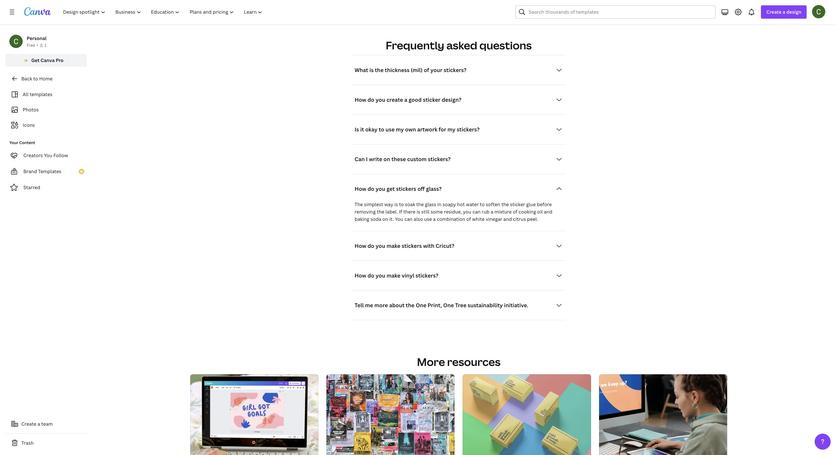 Task type: locate. For each thing, give the bounding box(es) containing it.
do down 'soda'
[[368, 242, 374, 250]]

on right write
[[383, 156, 390, 163]]

can down there
[[404, 216, 412, 222]]

one left the tree
[[443, 302, 454, 309]]

0 vertical spatial of
[[424, 66, 429, 74]]

create inside button
[[21, 421, 36, 427]]

you left follow
[[44, 152, 52, 159]]

0 vertical spatial stickers
[[396, 185, 416, 193]]

before
[[537, 201, 552, 208]]

personal
[[27, 35, 47, 41]]

1 vertical spatial can
[[404, 216, 412, 222]]

my left own
[[396, 126, 404, 133]]

4 do from the top
[[368, 272, 374, 279]]

you left get
[[376, 185, 385, 193]]

you down 'soda'
[[376, 242, 385, 250]]

you for how do you create a good sticker design?
[[376, 96, 385, 103]]

you
[[376, 96, 385, 103], [376, 185, 385, 193], [463, 209, 471, 215], [376, 242, 385, 250], [376, 272, 385, 279]]

if
[[399, 209, 402, 215]]

stickers for with
[[402, 242, 422, 250]]

off
[[417, 185, 425, 193]]

tell
[[355, 302, 364, 309]]

to inside dropdown button
[[379, 126, 384, 133]]

how up the
[[355, 185, 366, 193]]

create
[[766, 9, 782, 15], [21, 421, 36, 427]]

0 vertical spatial you
[[44, 152, 52, 159]]

0 vertical spatial is
[[369, 66, 374, 74]]

templates
[[38, 168, 61, 175]]

the inside dropdown button
[[406, 302, 414, 309]]

1 do from the top
[[368, 96, 374, 103]]

0 vertical spatial sticker
[[423, 96, 440, 103]]

0 horizontal spatial one
[[416, 302, 426, 309]]

to right okay
[[379, 126, 384, 133]]

0 vertical spatial and
[[544, 209, 552, 215]]

your
[[430, 66, 442, 74]]

cooking
[[519, 209, 536, 215]]

create a sticker in canva image
[[190, 374, 318, 455]]

3 how from the top
[[355, 242, 366, 250]]

stickers left with
[[402, 242, 422, 250]]

1 horizontal spatial one
[[443, 302, 454, 309]]

pro
[[56, 57, 64, 63]]

how do you get stickers off glass? button
[[352, 182, 566, 196]]

custom
[[407, 156, 427, 163]]

can
[[472, 209, 481, 215], [404, 216, 412, 222]]

1 horizontal spatial use
[[424, 216, 432, 222]]

frequently
[[386, 38, 444, 52]]

how up tell
[[355, 272, 366, 279]]

2 vertical spatial of
[[466, 216, 471, 222]]

there
[[403, 209, 415, 215]]

1 vertical spatial sticker
[[510, 201, 525, 208]]

1 vertical spatial use
[[424, 216, 432, 222]]

a right rub
[[491, 209, 493, 215]]

water
[[466, 201, 479, 208]]

1 horizontal spatial my
[[447, 126, 455, 133]]

also
[[414, 216, 423, 222]]

1 my from the left
[[396, 126, 404, 133]]

make
[[387, 242, 400, 250], [387, 272, 400, 279]]

of up the citrus
[[513, 209, 517, 215]]

the
[[375, 66, 384, 74], [416, 201, 424, 208], [501, 201, 509, 208], [377, 209, 384, 215], [406, 302, 414, 309]]

stickers left "off"
[[396, 185, 416, 193]]

on inside can i write on these custom stickers? dropdown button
[[383, 156, 390, 163]]

how for how do you get stickers off glass?
[[355, 185, 366, 193]]

how down baking
[[355, 242, 366, 250]]

stickers
[[396, 185, 416, 193], [402, 242, 422, 250]]

1 vertical spatial is
[[394, 201, 398, 208]]

you inside the simplest way is to soak the glass in soapy hot water to soften the sticker glue before removing the label. if there is still some residue, you can rub a mixture of cooking oil and baking soda on it. you can also use a combination of white vinegar and citrus peel.
[[395, 216, 403, 222]]

1 horizontal spatial is
[[394, 201, 398, 208]]

sticker right good
[[423, 96, 440, 103]]

still
[[421, 209, 429, 215]]

brand templates link
[[5, 165, 87, 178]]

None search field
[[515, 5, 716, 19]]

what is the thickness (mil) of your stickers?
[[355, 66, 466, 74]]

soften
[[486, 201, 500, 208]]

follow
[[53, 152, 68, 159]]

to
[[33, 75, 38, 82], [379, 126, 384, 133], [399, 201, 404, 208], [480, 201, 485, 208]]

and right oil
[[544, 209, 552, 215]]

use down still
[[424, 216, 432, 222]]

(mil)
[[411, 66, 423, 74]]

can i write on these custom stickers? button
[[352, 153, 566, 166]]

sticker
[[423, 96, 440, 103], [510, 201, 525, 208]]

you
[[44, 152, 52, 159], [395, 216, 403, 222]]

2 horizontal spatial is
[[417, 209, 420, 215]]

for
[[439, 126, 446, 133]]

make left vinyl in the left bottom of the page
[[387, 272, 400, 279]]

you left create
[[376, 96, 385, 103]]

1 vertical spatial and
[[503, 216, 512, 222]]

4 how from the top
[[355, 272, 366, 279]]

0 horizontal spatial is
[[369, 66, 374, 74]]

0 vertical spatial create
[[766, 9, 782, 15]]

it.
[[389, 216, 394, 222]]

on left it.
[[382, 216, 388, 222]]

design?
[[442, 96, 461, 103]]

create left "design"
[[766, 9, 782, 15]]

0 horizontal spatial can
[[404, 216, 412, 222]]

is it okay to use my own artwork for my stickers? button
[[352, 123, 566, 136]]

is left still
[[417, 209, 420, 215]]

me
[[365, 302, 373, 309]]

baking
[[355, 216, 369, 222]]

sticker inside the simplest way is to soak the glass in soapy hot water to soften the sticker glue before removing the label. if there is still some residue, you can rub a mixture of cooking oil and baking soda on it. you can also use a combination of white vinegar and citrus peel.
[[510, 201, 525, 208]]

a left team on the left
[[37, 421, 40, 427]]

label.
[[385, 209, 398, 215]]

my
[[396, 126, 404, 133], [447, 126, 455, 133]]

one
[[416, 302, 426, 309], [443, 302, 454, 309]]

is right way
[[394, 201, 398, 208]]

0 vertical spatial on
[[383, 156, 390, 163]]

is right what
[[369, 66, 374, 74]]

on
[[383, 156, 390, 163], [382, 216, 388, 222]]

soapy
[[443, 201, 456, 208]]

2 make from the top
[[387, 272, 400, 279]]

all templates link
[[9, 88, 83, 101]]

asked
[[446, 38, 477, 52]]

you left vinyl in the left bottom of the page
[[376, 272, 385, 279]]

a down some
[[433, 216, 436, 222]]

design
[[786, 9, 801, 15]]

stickers? right vinyl in the left bottom of the page
[[416, 272, 438, 279]]

of left the white
[[466, 216, 471, 222]]

0 horizontal spatial use
[[385, 126, 395, 133]]

more
[[417, 355, 445, 369]]

get
[[31, 57, 39, 63]]

how
[[355, 96, 366, 103], [355, 185, 366, 193], [355, 242, 366, 250], [355, 272, 366, 279]]

create inside dropdown button
[[766, 9, 782, 15]]

0 horizontal spatial of
[[424, 66, 429, 74]]

do up simplest
[[368, 185, 374, 193]]

1 vertical spatial you
[[395, 216, 403, 222]]

creators you follow
[[23, 152, 68, 159]]

do left create
[[368, 96, 374, 103]]

2 how from the top
[[355, 185, 366, 193]]

you down if
[[395, 216, 403, 222]]

one left print,
[[416, 302, 426, 309]]

how do you make stickers with cricut? button
[[352, 239, 566, 253]]

sticker inside dropdown button
[[423, 96, 440, 103]]

residue,
[[444, 209, 462, 215]]

sticker up cooking
[[510, 201, 525, 208]]

all
[[23, 91, 29, 97]]

2 horizontal spatial of
[[513, 209, 517, 215]]

50 print ad ideas image
[[326, 374, 454, 455]]

you down water
[[463, 209, 471, 215]]

1 vertical spatial create
[[21, 421, 36, 427]]

my right for
[[447, 126, 455, 133]]

stickers? right custom
[[428, 156, 451, 163]]

use inside the simplest way is to soak the glass in soapy hot water to soften the sticker glue before removing the label. if there is still some residue, you can rub a mixture of cooking oil and baking soda on it. you can also use a combination of white vinegar and citrus peel.
[[424, 216, 432, 222]]

do for how do you make vinyl stickers?
[[368, 272, 374, 279]]

the inside dropdown button
[[375, 66, 384, 74]]

can up the white
[[472, 209, 481, 215]]

make down it.
[[387, 242, 400, 250]]

1 vertical spatial on
[[382, 216, 388, 222]]

1 vertical spatial of
[[513, 209, 517, 215]]

what
[[355, 66, 368, 74]]

questions
[[479, 38, 532, 52]]

do up me
[[368, 272, 374, 279]]

how down what
[[355, 96, 366, 103]]

home
[[39, 75, 53, 82]]

2 vertical spatial is
[[417, 209, 420, 215]]

1 horizontal spatial sticker
[[510, 201, 525, 208]]

2 do from the top
[[368, 185, 374, 193]]

hot
[[457, 201, 465, 208]]

you for how do you make stickers with cricut?
[[376, 242, 385, 250]]

1 horizontal spatial you
[[395, 216, 403, 222]]

use right okay
[[385, 126, 395, 133]]

0 horizontal spatial create
[[21, 421, 36, 427]]

0 vertical spatial can
[[472, 209, 481, 215]]

these
[[391, 156, 406, 163]]

and down mixture
[[503, 216, 512, 222]]

1 horizontal spatial create
[[766, 9, 782, 15]]

1 horizontal spatial can
[[472, 209, 481, 215]]

1 make from the top
[[387, 242, 400, 250]]

3 do from the top
[[368, 242, 374, 250]]

sustainability
[[468, 302, 503, 309]]

0 vertical spatial make
[[387, 242, 400, 250]]

print,
[[428, 302, 442, 309]]

create left team on the left
[[21, 421, 36, 427]]

a left good
[[404, 96, 407, 103]]

the right what
[[375, 66, 384, 74]]

0 horizontal spatial my
[[396, 126, 404, 133]]

0 horizontal spatial sticker
[[423, 96, 440, 103]]

0 vertical spatial use
[[385, 126, 395, 133]]

the right about on the left
[[406, 302, 414, 309]]

how for how do you make stickers with cricut?
[[355, 242, 366, 250]]

of right (mil)
[[424, 66, 429, 74]]

all templates
[[23, 91, 52, 97]]

1 horizontal spatial of
[[466, 216, 471, 222]]

1 how from the top
[[355, 96, 366, 103]]

a
[[783, 9, 785, 15], [404, 96, 407, 103], [491, 209, 493, 215], [433, 216, 436, 222], [37, 421, 40, 427]]

starred link
[[5, 181, 87, 194]]

more resources
[[417, 355, 500, 369]]

in
[[437, 201, 441, 208]]

get canva pro button
[[5, 54, 87, 67]]

1 vertical spatial make
[[387, 272, 400, 279]]

1 vertical spatial stickers
[[402, 242, 422, 250]]



Task type: describe. For each thing, give the bounding box(es) containing it.
the
[[355, 201, 363, 208]]

create for create a team
[[21, 421, 36, 427]]

0 horizontal spatial and
[[503, 216, 512, 222]]

create a team
[[21, 421, 53, 427]]

do for how do you get stickers off glass?
[[368, 185, 374, 193]]

what is the thickness (mil) of your stickers? button
[[352, 63, 566, 77]]

how do you make vinyl stickers? button
[[352, 269, 566, 282]]

is inside what is the thickness (mil) of your stickers? dropdown button
[[369, 66, 374, 74]]

creators you follow link
[[5, 149, 87, 162]]

a left "design"
[[783, 9, 785, 15]]

removing
[[355, 209, 376, 215]]

frequently asked questions
[[386, 38, 532, 52]]

create a design button
[[761, 5, 807, 19]]

own
[[405, 126, 416, 133]]

50 insanely creative and stunning packaging designs image
[[462, 374, 591, 455]]

soda
[[370, 216, 381, 222]]

your ultimate guide to visual marketing image
[[599, 374, 727, 455]]

combination
[[437, 216, 465, 222]]

how for how do you create a good sticker design?
[[355, 96, 366, 103]]

templates
[[30, 91, 52, 97]]

is
[[355, 126, 359, 133]]

make for vinyl
[[387, 272, 400, 279]]

stickers? right your
[[444, 66, 466, 74]]

of inside dropdown button
[[424, 66, 429, 74]]

1 one from the left
[[416, 302, 426, 309]]

resources
[[447, 355, 500, 369]]

get
[[387, 185, 395, 193]]

good
[[409, 96, 422, 103]]

vinyl
[[402, 272, 414, 279]]

how do you make vinyl stickers?
[[355, 272, 438, 279]]

thickness
[[385, 66, 409, 74]]

top level navigation element
[[59, 5, 268, 19]]

you inside the simplest way is to soak the glass in soapy hot water to soften the sticker glue before removing the label. if there is still some residue, you can rub a mixture of cooking oil and baking soda on it. you can also use a combination of white vinegar and citrus peel.
[[463, 209, 471, 215]]

brand
[[23, 168, 37, 175]]

vinegar
[[486, 216, 502, 222]]

back to home
[[21, 75, 53, 82]]

do for how do you make stickers with cricut?
[[368, 242, 374, 250]]

trash link
[[5, 437, 87, 450]]

make for stickers
[[387, 242, 400, 250]]

photos
[[23, 106, 39, 113]]

•
[[36, 42, 38, 48]]

way
[[384, 201, 393, 208]]

back
[[21, 75, 32, 82]]

2 my from the left
[[447, 126, 455, 133]]

christina overa image
[[812, 5, 825, 18]]

can
[[355, 156, 365, 163]]

okay
[[365, 126, 377, 133]]

icons
[[23, 122, 35, 128]]

peel.
[[527, 216, 538, 222]]

stickers for off
[[396, 185, 416, 193]]

the up still
[[416, 201, 424, 208]]

soak
[[405, 201, 415, 208]]

how for how do you make vinyl stickers?
[[355, 272, 366, 279]]

starred
[[23, 184, 40, 191]]

do for how do you create a good sticker design?
[[368, 96, 374, 103]]

you for how do you make vinyl stickers?
[[376, 272, 385, 279]]

about
[[389, 302, 404, 309]]

with
[[423, 242, 434, 250]]

artwork
[[417, 126, 437, 133]]

use inside dropdown button
[[385, 126, 395, 133]]

some
[[431, 209, 443, 215]]

your content
[[9, 140, 35, 146]]

write
[[369, 156, 382, 163]]

your
[[9, 140, 18, 146]]

mixture
[[494, 209, 512, 215]]

create a team button
[[5, 417, 87, 431]]

stickers? right for
[[457, 126, 480, 133]]

how do you create a good sticker design?
[[355, 96, 461, 103]]

get canva pro
[[31, 57, 64, 63]]

how do you create a good sticker design? button
[[352, 93, 566, 106]]

white
[[472, 216, 485, 222]]

tell me more about the one print, one tree sustainability initiative. button
[[352, 299, 566, 312]]

the up mixture
[[501, 201, 509, 208]]

creators
[[23, 152, 43, 159]]

you for how do you get stickers off glass?
[[376, 185, 385, 193]]

brand templates
[[23, 168, 61, 175]]

1
[[44, 42, 46, 48]]

the up 'soda'
[[377, 209, 384, 215]]

0 horizontal spatial you
[[44, 152, 52, 159]]

to up rub
[[480, 201, 485, 208]]

free •
[[27, 42, 38, 48]]

simplest
[[364, 201, 383, 208]]

1 horizontal spatial and
[[544, 209, 552, 215]]

initiative.
[[504, 302, 528, 309]]

2 one from the left
[[443, 302, 454, 309]]

to right back
[[33, 75, 38, 82]]

Search search field
[[529, 6, 711, 18]]

create a design
[[766, 9, 801, 15]]

glue
[[526, 201, 536, 208]]

it
[[360, 126, 364, 133]]

content
[[19, 140, 35, 146]]

more
[[374, 302, 388, 309]]

is it okay to use my own artwork for my stickers?
[[355, 126, 480, 133]]

rub
[[482, 209, 489, 215]]

tree
[[455, 302, 466, 309]]

glass?
[[426, 185, 442, 193]]

create for create a design
[[766, 9, 782, 15]]

can i write on these custom stickers?
[[355, 156, 451, 163]]

on inside the simplest way is to soak the glass in soapy hot water to soften the sticker glue before removing the label. if there is still some residue, you can rub a mixture of cooking oil and baking soda on it. you can also use a combination of white vinegar and citrus peel.
[[382, 216, 388, 222]]

photos link
[[9, 103, 83, 116]]

oil
[[537, 209, 543, 215]]

a inside button
[[37, 421, 40, 427]]

how do you get stickers off glass?
[[355, 185, 442, 193]]

trash
[[21, 440, 34, 446]]

create
[[387, 96, 403, 103]]

free
[[27, 42, 35, 48]]

to up if
[[399, 201, 404, 208]]



Task type: vqa. For each thing, say whether or not it's contained in the screenshot.
File popup button
no



